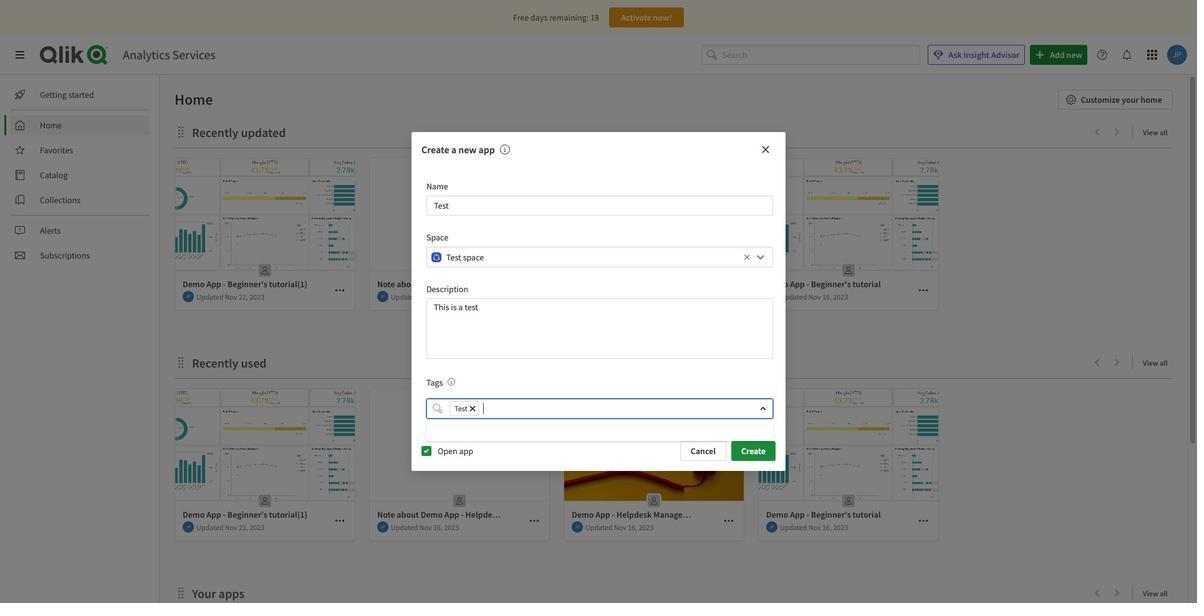 Task type: locate. For each thing, give the bounding box(es) containing it.
customize
[[1082, 94, 1121, 105]]

james peterson image
[[183, 291, 194, 303], [377, 291, 389, 303], [572, 291, 583, 303], [572, 522, 583, 533]]

tutorial for recently updated
[[853, 279, 881, 290]]

james peterson element
[[183, 291, 194, 303], [377, 291, 389, 303], [572, 291, 583, 303], [767, 291, 778, 303], [183, 522, 194, 533], [377, 522, 389, 533], [572, 522, 583, 533], [767, 522, 778, 533]]

all
[[1161, 128, 1169, 137], [1161, 359, 1169, 368], [1161, 590, 1169, 599]]

tutorial for recently used
[[853, 510, 881, 521]]

0 vertical spatial move collection image
[[175, 126, 187, 138]]

3 view from the top
[[1144, 590, 1159, 599]]

1 horizontal spatial home
[[175, 90, 213, 109]]

2023
[[250, 292, 265, 302], [444, 292, 459, 302], [639, 292, 654, 302], [834, 292, 849, 302], [250, 523, 265, 533], [444, 523, 459, 533], [639, 523, 654, 533], [834, 523, 849, 533]]

1 view all link from the top
[[1144, 124, 1174, 140]]

0 horizontal spatial create
[[422, 144, 450, 156]]

1 vertical spatial tutorial(1)
[[269, 510, 308, 521]]

days
[[531, 12, 548, 23]]

ask insight advisor button
[[929, 45, 1026, 65]]

create for create a new app
[[422, 144, 450, 156]]

2 demo app - beginner's tutorial from the top
[[767, 510, 881, 521]]

recently left updated
[[192, 125, 239, 140]]

demo app - beginner's tutorial(1) for updated
[[183, 279, 308, 290]]

home up favorites
[[40, 120, 62, 131]]

search element
[[433, 404, 443, 414]]

move collection image left recently updated
[[175, 126, 187, 138]]

beginner's
[[228, 279, 267, 290], [812, 279, 851, 290], [228, 510, 267, 521], [812, 510, 851, 521]]

1 vertical spatial view all
[[1144, 359, 1169, 368]]

create left a in the top of the page
[[422, 144, 450, 156]]

move collection image for your
[[175, 587, 187, 600]]

21,
[[239, 292, 248, 302], [239, 523, 248, 533]]

move collection image
[[175, 126, 187, 138], [175, 587, 187, 600]]

1 vertical spatial tutorial
[[853, 510, 881, 521]]

app
[[207, 279, 221, 290], [791, 279, 805, 290], [207, 510, 221, 521], [596, 510, 611, 521], [791, 510, 805, 521]]

collections link
[[10, 190, 150, 210]]

0 vertical spatial all
[[1161, 128, 1169, 137]]

demo app - beginner's tutorial(1)
[[183, 279, 308, 290], [183, 510, 308, 521]]

1 view from the top
[[1144, 128, 1159, 137]]

home down services
[[175, 90, 213, 109]]

1 view all from the top
[[1144, 128, 1169, 137]]

description
[[427, 284, 469, 295]]

demo app - beginner's tutorial
[[767, 279, 881, 290], [767, 510, 881, 521]]

all for recently used
[[1161, 359, 1169, 368]]

0 vertical spatial demo app - beginner's tutorial(1)
[[183, 279, 308, 290]]

recently
[[192, 125, 239, 140], [192, 356, 239, 371]]

home
[[175, 90, 213, 109], [40, 120, 62, 131]]

2 21, from the top
[[239, 523, 248, 533]]

21, for updated
[[239, 292, 248, 302]]

1 all from the top
[[1161, 128, 1169, 137]]

analytics services
[[123, 47, 216, 62]]

personal element
[[255, 261, 275, 281], [450, 261, 470, 281], [645, 261, 664, 281], [839, 261, 859, 281], [255, 492, 275, 512], [450, 492, 470, 512], [645, 492, 664, 512], [839, 492, 859, 512]]

2 view from the top
[[1144, 359, 1159, 368]]

1 demo app - beginner's tutorial from the top
[[767, 279, 881, 290]]

view for recently updated
[[1144, 128, 1159, 137]]

1 vertical spatial demo app - beginner's tutorial
[[767, 510, 881, 521]]

0 horizontal spatial home
[[40, 120, 62, 131]]

all for recently updated
[[1161, 128, 1169, 137]]

2 vertical spatial view
[[1144, 590, 1159, 599]]

app
[[479, 144, 495, 156], [459, 446, 474, 457]]

2 view all link from the top
[[1144, 355, 1174, 371]]

james peterson image
[[767, 291, 778, 303], [183, 522, 194, 533], [377, 522, 389, 533], [767, 522, 778, 533]]

1 vertical spatial move collection image
[[175, 587, 187, 600]]

2 tutorial(1) from the top
[[269, 510, 308, 521]]

Search text field
[[723, 45, 921, 65]]

1 vertical spatial all
[[1161, 359, 1169, 368]]

app right the new
[[479, 144, 495, 156]]

tutorial(1) for recently updated
[[269, 279, 308, 290]]

updated nov 21, 2023
[[197, 292, 265, 302], [197, 523, 265, 533]]

subscriptions link
[[10, 246, 150, 266]]

insight
[[964, 49, 990, 61]]

nov
[[225, 292, 238, 302], [420, 292, 432, 302], [614, 292, 627, 302], [809, 292, 821, 302], [225, 523, 238, 533], [420, 523, 432, 533], [614, 523, 627, 533], [809, 523, 821, 533]]

0 vertical spatial 21,
[[239, 292, 248, 302]]

free days remaining: 18
[[514, 12, 600, 23]]

your
[[1123, 94, 1140, 105]]

0 vertical spatial demo app - beginner's tutorial
[[767, 279, 881, 290]]

name
[[427, 181, 448, 192]]

move collection image left your on the bottom left of the page
[[175, 587, 187, 600]]

2 vertical spatial view all
[[1144, 590, 1169, 599]]

view for recently used
[[1144, 359, 1159, 368]]

2 vertical spatial view all link
[[1144, 586, 1174, 601]]

2 updated nov 21, 2023 from the top
[[197, 523, 265, 533]]

updated
[[197, 292, 224, 302], [391, 292, 418, 302], [586, 292, 613, 302], [781, 292, 808, 302], [197, 523, 224, 533], [391, 523, 418, 533], [586, 523, 613, 533], [781, 523, 808, 533]]

0 vertical spatial recently
[[192, 125, 239, 140]]

demo
[[183, 279, 205, 290], [767, 279, 789, 290], [183, 510, 205, 521], [572, 510, 594, 521], [767, 510, 789, 521]]

None text field
[[481, 399, 749, 419]]

close image
[[760, 406, 767, 413]]

tags
[[427, 377, 443, 389]]

view all link for your apps
[[1144, 586, 1174, 601]]

now!
[[653, 12, 672, 23]]

qlik sense app image
[[175, 158, 355, 271], [565, 158, 744, 271], [759, 158, 939, 271], [175, 389, 355, 502], [565, 389, 744, 502], [759, 389, 939, 502]]

1 vertical spatial view all link
[[1144, 355, 1174, 371]]

demo app - beginner's tutorial(1) for used
[[183, 510, 308, 521]]

1 vertical spatial app
[[459, 446, 474, 457]]

your apps link
[[192, 586, 250, 602]]

-
[[223, 279, 226, 290], [807, 279, 810, 290], [223, 510, 226, 521], [612, 510, 615, 521], [807, 510, 810, 521]]

view
[[1144, 128, 1159, 137], [1144, 359, 1159, 368], [1144, 590, 1159, 599]]

updated nov 16, 2023
[[391, 292, 459, 302], [586, 292, 654, 302], [781, 292, 849, 302], [391, 523, 459, 533], [586, 523, 654, 533], [781, 523, 849, 533]]

collections
[[40, 195, 81, 206]]

1 tutorial(1) from the top
[[269, 279, 308, 290]]

1 vertical spatial updated nov 21, 2023
[[197, 523, 265, 533]]

services
[[173, 47, 216, 62]]

1 vertical spatial recently
[[192, 356, 239, 371]]

getting started
[[40, 89, 94, 100]]

1 horizontal spatial create
[[742, 446, 766, 457]]

1 tutorial from the top
[[853, 279, 881, 290]]

21, for used
[[239, 523, 248, 533]]

1 move collection image from the top
[[175, 126, 187, 138]]

customize your home
[[1082, 94, 1163, 105]]

create inside button
[[742, 446, 766, 457]]

3 view all from the top
[[1144, 590, 1169, 599]]

alerts
[[40, 225, 61, 236]]

3 view all link from the top
[[1144, 586, 1174, 601]]

open
[[438, 446, 458, 457]]

cancel
[[691, 446, 716, 457]]

1 vertical spatial 21,
[[239, 523, 248, 533]]

2 demo app - beginner's tutorial(1) from the top
[[183, 510, 308, 521]]

0 vertical spatial create
[[422, 144, 450, 156]]

tutorial(1)
[[269, 279, 308, 290], [269, 510, 308, 521]]

3 all from the top
[[1161, 590, 1169, 599]]

0 vertical spatial tutorial
[[853, 279, 881, 290]]

catalog link
[[10, 165, 150, 185]]

0 vertical spatial view all
[[1144, 128, 1169, 137]]

move collection image for recently
[[175, 126, 187, 138]]

1 demo app - beginner's tutorial(1) from the top
[[183, 279, 308, 290]]

cancel button
[[681, 442, 727, 462]]

1 vertical spatial create
[[742, 446, 766, 457]]

create
[[422, 144, 450, 156], [742, 446, 766, 457]]

favorites
[[40, 145, 73, 156]]

0 vertical spatial home
[[175, 90, 213, 109]]

used
[[241, 356, 267, 371]]

updated
[[241, 125, 286, 140]]

0 vertical spatial app
[[479, 144, 495, 156]]

2 move collection image from the top
[[175, 587, 187, 600]]

recently for recently updated
[[192, 125, 239, 140]]

view all
[[1144, 128, 1169, 137], [1144, 359, 1169, 368], [1144, 590, 1169, 599]]

create down close 'image'
[[742, 446, 766, 457]]

demo app - beginner's tutorial for recently used
[[767, 510, 881, 521]]

demo app - beginner's tutorial for recently updated
[[767, 279, 881, 290]]

2 all from the top
[[1161, 359, 1169, 368]]

Name text field
[[427, 196, 774, 216]]

1 vertical spatial demo app - beginner's tutorial(1)
[[183, 510, 308, 521]]

1 vertical spatial home
[[40, 120, 62, 131]]

0 vertical spatial view all link
[[1144, 124, 1174, 140]]

home
[[1142, 94, 1163, 105]]

ask insight advisor
[[949, 49, 1020, 61]]

0 vertical spatial view
[[1144, 128, 1159, 137]]

updated nov 21, 2023 for updated
[[197, 292, 265, 302]]

0 vertical spatial updated nov 21, 2023
[[197, 292, 265, 302]]

tutorial
[[853, 279, 881, 290], [853, 510, 881, 521]]

activate now!
[[621, 12, 672, 23]]

getting started link
[[10, 85, 150, 105]]

home main content
[[155, 75, 1198, 604]]

navigation pane element
[[0, 80, 159, 271]]

option
[[427, 422, 774, 442]]

apps
[[219, 586, 245, 602]]

recently right move collection image
[[192, 356, 239, 371]]

1 updated nov 21, 2023 from the top
[[197, 292, 265, 302]]

Description text field
[[427, 299, 774, 359]]

1 vertical spatial view
[[1144, 359, 1159, 368]]

0 vertical spatial tutorial(1)
[[269, 279, 308, 290]]

recently for recently used
[[192, 356, 239, 371]]

2 view all from the top
[[1144, 359, 1169, 368]]

2 vertical spatial all
[[1161, 590, 1169, 599]]

all for your apps
[[1161, 590, 1169, 599]]

0 horizontal spatial app
[[459, 446, 474, 457]]

view all link
[[1144, 124, 1174, 140], [1144, 355, 1174, 371], [1144, 586, 1174, 601]]

16,
[[434, 292, 443, 302], [628, 292, 638, 302], [823, 292, 832, 302], [434, 523, 443, 533], [628, 523, 638, 533], [823, 523, 832, 533]]

2 tutorial from the top
[[853, 510, 881, 521]]

your
[[192, 586, 216, 602]]

app right open
[[459, 446, 474, 457]]

updated nov 16, 2023 link
[[370, 158, 550, 311], [565, 158, 744, 311], [370, 389, 550, 542]]

1 horizontal spatial app
[[479, 144, 495, 156]]

1 21, from the top
[[239, 292, 248, 302]]

start typing a tag name. select an existing tag or create a new tag by pressing enter or comma. press backspace to remove a tag. image
[[448, 379, 456, 386]]

getting
[[40, 89, 67, 100]]



Task type: describe. For each thing, give the bounding box(es) containing it.
view all for your apps
[[1144, 590, 1169, 599]]

activate
[[621, 12, 652, 23]]

create a new app dialog
[[412, 132, 786, 472]]

start typing a tag name. select an existing tag or create a new tag by pressing enter or comma. press backspace to remove a tag. tooltip
[[443, 377, 456, 389]]

catalog
[[40, 170, 68, 181]]

subscriptions
[[40, 250, 90, 261]]

view all link for recently updated
[[1144, 124, 1174, 140]]

analytics
[[123, 47, 170, 62]]

recently used link
[[192, 356, 272, 371]]

test
[[455, 404, 468, 414]]

view all for recently updated
[[1144, 128, 1169, 137]]

open app
[[438, 446, 474, 457]]

searchbar element
[[703, 45, 921, 65]]

view all for recently used
[[1144, 359, 1169, 368]]

updated nov 16, 2023 link for updated
[[370, 158, 550, 311]]

new
[[459, 144, 477, 156]]

your apps
[[192, 586, 245, 602]]

test button
[[450, 402, 479, 417]]

ask
[[949, 49, 963, 61]]

home inside home "link"
[[40, 120, 62, 131]]

home link
[[10, 115, 150, 135]]

recently used
[[192, 356, 267, 371]]

alerts link
[[10, 221, 150, 241]]

favorites link
[[10, 140, 150, 160]]

close sidebar menu image
[[15, 50, 25, 60]]

updated nov 16, 2023 link for used
[[370, 389, 550, 542]]

18
[[591, 12, 600, 23]]

a
[[452, 144, 457, 156]]

Space text field
[[447, 247, 741, 268]]

view all link for recently used
[[1144, 355, 1174, 371]]

recently updated link
[[192, 125, 291, 140]]

customize your home button
[[1059, 90, 1174, 110]]

remaining:
[[550, 12, 589, 23]]

free
[[514, 12, 529, 23]]

updated nov 21, 2023 for used
[[197, 523, 265, 533]]

helpdesk
[[617, 510, 652, 521]]

activate now! link
[[610, 7, 684, 27]]

started
[[68, 89, 94, 100]]

recently updated
[[192, 125, 286, 140]]

management
[[654, 510, 703, 521]]

james peterson image inside updated nov 16, 2023 link
[[377, 291, 389, 303]]

create button
[[732, 442, 776, 462]]

advisor
[[992, 49, 1020, 61]]

view for your apps
[[1144, 590, 1159, 599]]

analytics services element
[[123, 47, 216, 62]]

move collection image
[[175, 357, 187, 369]]

home inside home main content
[[175, 90, 213, 109]]

space
[[427, 232, 449, 243]]

create for create
[[742, 446, 766, 457]]

demo app - helpdesk management
[[572, 510, 703, 521]]

tutorial(1) for recently used
[[269, 510, 308, 521]]

create a new app
[[422, 144, 495, 156]]

none text field inside the create a new app dialog
[[481, 399, 749, 419]]

search image
[[433, 404, 443, 414]]



Task type: vqa. For each thing, say whether or not it's contained in the screenshot.
the top app
yes



